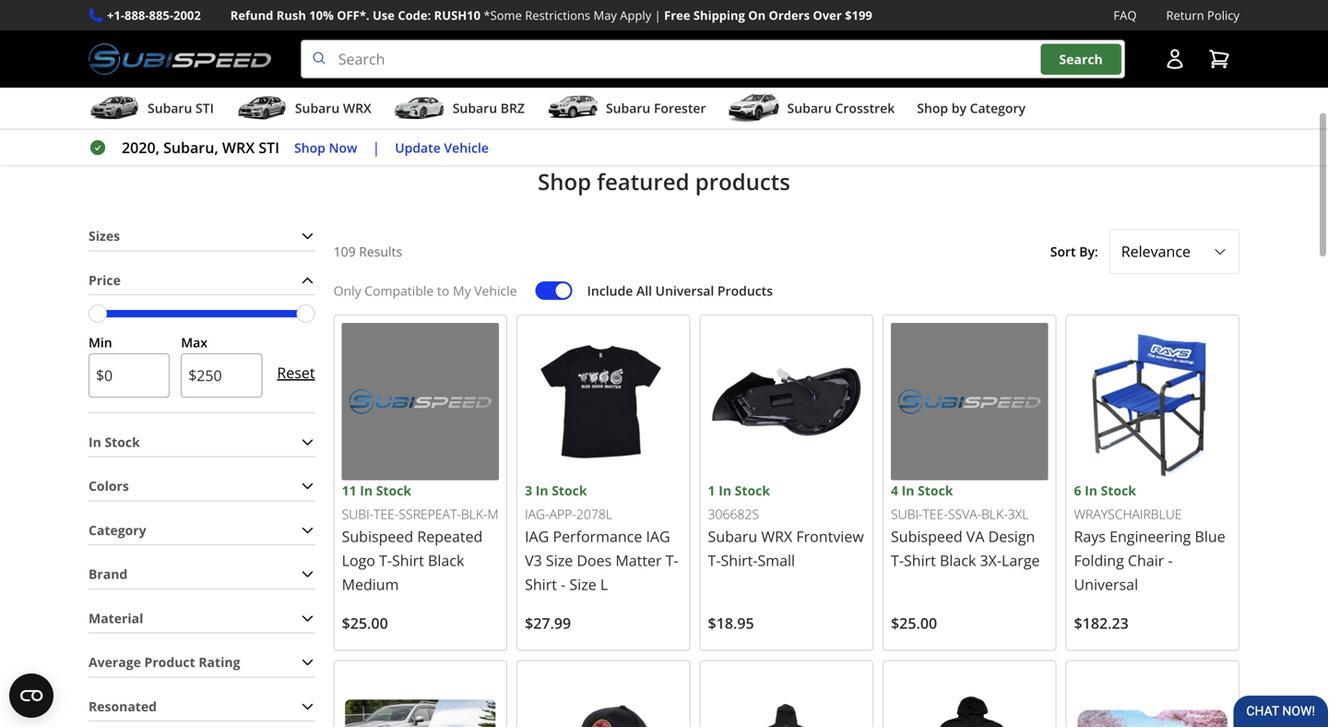 Task type: vqa. For each thing, say whether or not it's contained in the screenshot.
To at the left of page
yes



Task type: locate. For each thing, give the bounding box(es) containing it.
subaru sti
[[148, 99, 214, 117]]

in right 4 on the bottom of page
[[902, 482, 915, 499]]

1 horizontal spatial shirt
[[525, 574, 557, 594]]

black inside 11 in stock subi-tee-ssrepeat-blk-m subispeed repeated logo t-shirt black medium
[[428, 550, 464, 570]]

design
[[989, 526, 1036, 546]]

- inside 3 in stock iag-app-2078l iag performance iag v3 size does matter t- shirt - size l
[[561, 574, 566, 594]]

crosstrek
[[835, 99, 895, 117]]

faq link
[[1114, 6, 1137, 25]]

stock
[[105, 433, 140, 451], [376, 482, 412, 499], [735, 482, 770, 499], [552, 482, 587, 499], [918, 482, 954, 499], [1101, 482, 1137, 499]]

stock inside the 1 in stock 306682s subaru wrx frontview t-shirt-small
[[735, 482, 770, 499]]

a subaru sti thumbnail image image
[[89, 94, 140, 122]]

1 t- from the left
[[379, 550, 392, 570]]

shirt down "v3"
[[525, 574, 557, 594]]

2020,
[[122, 138, 160, 157]]

min
[[89, 334, 112, 351]]

3x-
[[980, 550, 1002, 570]]

2 subi- from the left
[[891, 505, 923, 522]]

stock up "ssrepeat-"
[[376, 482, 412, 499]]

0 horizontal spatial subispeed
[[342, 526, 414, 546]]

vehicle
[[444, 139, 489, 156], [474, 282, 517, 299]]

search
[[1060, 50, 1103, 68]]

resonated
[[89, 697, 157, 715]]

0 horizontal spatial tee-
[[374, 505, 399, 522]]

wrx down a subaru wrx thumbnail image
[[222, 138, 255, 157]]

a subaru wrx thumbnail image image
[[236, 94, 288, 122]]

iag
[[525, 526, 549, 546], [646, 526, 670, 546]]

price
[[89, 271, 121, 289]]

now
[[329, 139, 357, 156]]

| left the free
[[655, 7, 661, 24]]

a subaru brz thumbnail image image
[[394, 94, 445, 122]]

vehicle right my
[[474, 282, 517, 299]]

trinkets link
[[350, 102, 403, 127]]

sti
[[196, 99, 214, 117], [259, 138, 280, 157]]

1 black from the left
[[428, 550, 464, 570]]

in inside the 1 in stock 306682s subaru wrx frontview t-shirt-small
[[719, 482, 732, 499]]

2 blk- from the left
[[982, 505, 1008, 522]]

1 horizontal spatial subi-
[[891, 505, 923, 522]]

stock up the wrayschairblue
[[1101, 482, 1137, 499]]

a subaru forester thumbnail image image
[[547, 94, 599, 122]]

stock up colors
[[105, 433, 140, 451]]

t- inside 4 in stock subi-tee-ssva-blk-3xl subispeed va design t-shirt black 3x-large
[[891, 550, 904, 570]]

1 vertical spatial vehicle
[[474, 282, 517, 299]]

1 horizontal spatial wrx
[[343, 99, 372, 117]]

wrx up now
[[343, 99, 372, 117]]

only
[[334, 282, 361, 299]]

featured
[[597, 167, 690, 197]]

material
[[89, 609, 143, 627]]

universal right all
[[656, 282, 714, 299]]

1 in stock 306682s subaru wrx frontview t-shirt-small
[[708, 482, 864, 570]]

1 vertical spatial sti
[[259, 138, 280, 157]]

shirt left 3x-
[[904, 550, 936, 570]]

2 vertical spatial wrx
[[761, 526, 793, 546]]

- right "chair"
[[1168, 550, 1173, 570]]

1 horizontal spatial shop
[[538, 167, 591, 197]]

wrayschairblue
[[1074, 505, 1182, 522]]

6 in stock wrayschairblue rays engineering blue folding chair - universal
[[1074, 482, 1226, 594]]

0 horizontal spatial shirt
[[392, 550, 424, 570]]

shirt inside 11 in stock subi-tee-ssrepeat-blk-m subispeed repeated logo t-shirt black medium
[[392, 550, 424, 570]]

1 horizontal spatial $25.00
[[891, 613, 938, 633]]

key
[[872, 110, 895, 127]]

matter
[[616, 550, 662, 570]]

refund
[[230, 7, 273, 24]]

subi- inside 4 in stock subi-tee-ssva-blk-3xl subispeed va design t-shirt black 3x-large
[[891, 505, 923, 522]]

in right 6 on the right of page
[[1085, 482, 1098, 499]]

0 horizontal spatial blk-
[[461, 505, 488, 522]]

blk- for repeated
[[461, 505, 488, 522]]

subaru left brz
[[453, 99, 497, 117]]

subaru left 'forester'
[[606, 99, 651, 117]]

over
[[813, 7, 842, 24]]

t- right logo
[[379, 550, 392, 570]]

1 vertical spatial universal
[[1074, 574, 1139, 594]]

material button
[[89, 604, 315, 633]]

subispeed down ssva-
[[891, 526, 963, 546]]

0 horizontal spatial universal
[[656, 282, 714, 299]]

t- right matter
[[666, 550, 679, 570]]

0 vertical spatial shop
[[917, 99, 949, 117]]

2 vertical spatial shop
[[538, 167, 591, 197]]

Select... button
[[1110, 229, 1240, 274]]

0 horizontal spatial iag
[[525, 526, 549, 546]]

subispeed va design t-shirt black 3x-large image
[[891, 323, 1049, 480]]

black inside 4 in stock subi-tee-ssva-blk-3xl subispeed va design t-shirt black 3x-large
[[940, 550, 976, 570]]

in inside 6 in stock wrayschairblue rays engineering blue folding chair - universal
[[1085, 482, 1098, 499]]

shop for shop featured products
[[538, 167, 591, 197]]

blk- up design
[[982, 505, 1008, 522]]

in right 3
[[536, 482, 549, 499]]

l
[[601, 574, 608, 594]]

product
[[144, 653, 195, 671]]

reset button
[[277, 351, 315, 395]]

11
[[342, 482, 357, 499]]

average
[[89, 653, 141, 671]]

blk- for va
[[982, 505, 1008, 522]]

maximum slider
[[297, 305, 315, 323]]

2 $25.00 from the left
[[891, 613, 938, 633]]

stock for subispeed repeated logo t-shirt black medium
[[376, 482, 412, 499]]

shirt inside 4 in stock subi-tee-ssva-blk-3xl subispeed va design t-shirt black 3x-large
[[904, 550, 936, 570]]

subi- inside 11 in stock subi-tee-ssrepeat-blk-m subispeed repeated logo t-shirt black medium
[[342, 505, 374, 522]]

iag performance iag v3 size does matter t-shirt - size l image
[[525, 323, 682, 480]]

iag performance iag miami logo embroidered flexfit cap (black) - size s/m image
[[525, 668, 682, 727]]

1 subi- from the left
[[342, 505, 374, 522]]

subaru wrx
[[295, 99, 372, 117]]

1 horizontal spatial blk-
[[982, 505, 1008, 522]]

1 vertical spatial shop
[[294, 139, 326, 156]]

0 horizontal spatial -
[[561, 574, 566, 594]]

stock inside 11 in stock subi-tee-ssrepeat-blk-m subispeed repeated logo t-shirt black medium
[[376, 482, 412, 499]]

in inside dropdown button
[[89, 433, 101, 451]]

shirt up medium
[[392, 550, 424, 570]]

subaru crosstrek button
[[728, 91, 895, 128]]

1 vertical spatial -
[[561, 574, 566, 594]]

large
[[1002, 550, 1040, 570]]

blk- inside 11 in stock subi-tee-ssrepeat-blk-m subispeed repeated logo t-shirt black medium
[[461, 505, 488, 522]]

2002
[[173, 7, 201, 24]]

subaru crosstrek
[[787, 99, 895, 117]]

iag up matter
[[646, 526, 670, 546]]

logo
[[342, 550, 375, 570]]

blk- up 'repeated'
[[461, 505, 488, 522]]

size right "v3"
[[546, 550, 573, 570]]

size
[[546, 550, 573, 570], [570, 574, 597, 594]]

in for iag performance iag v3 size does matter t- shirt - size l
[[536, 482, 549, 499]]

0 horizontal spatial subi-
[[342, 505, 374, 522]]

subaru up the "subaru,"
[[148, 99, 192, 117]]

0 vertical spatial size
[[546, 550, 573, 570]]

4 t- from the left
[[891, 550, 904, 570]]

0 vertical spatial universal
[[656, 282, 714, 299]]

category button
[[89, 516, 315, 544]]

1 vertical spatial |
[[372, 138, 380, 157]]

small
[[758, 550, 795, 570]]

minimum slider
[[89, 305, 107, 323]]

button image
[[1164, 48, 1187, 70]]

2 horizontal spatial shop
[[917, 99, 949, 117]]

0 horizontal spatial sti
[[196, 99, 214, 117]]

885-
[[149, 7, 173, 24]]

key chains and lanyards image image
[[897, 0, 1008, 96]]

subispeed logo image
[[89, 40, 271, 79]]

blk-
[[461, 505, 488, 522], [982, 505, 1008, 522]]

in inside 3 in stock iag-app-2078l iag performance iag v3 size does matter t- shirt - size l
[[536, 482, 549, 499]]

in for subaru wrx frontview t-shirt-small
[[719, 482, 732, 499]]

in right the 1
[[719, 482, 732, 499]]

306682s
[[708, 505, 759, 522]]

subaru up shop now
[[295, 99, 340, 117]]

in up colors
[[89, 433, 101, 451]]

tee-
[[374, 505, 399, 522], [923, 505, 948, 522]]

subaru for subaru crosstrek
[[787, 99, 832, 117]]

1 horizontal spatial -
[[1168, 550, 1173, 570]]

0 horizontal spatial $25.00
[[342, 613, 388, 633]]

wrx up small
[[761, 526, 793, 546]]

iag performance iag boxer logo hoodie (black) - size 2xl image
[[891, 668, 1049, 727]]

black down 'repeated'
[[428, 550, 464, 570]]

hats image image
[[705, 0, 816, 96]]

1 subispeed from the left
[[342, 526, 414, 546]]

1 tee- from the left
[[374, 505, 399, 522]]

0 vertical spatial vehicle
[[444, 139, 489, 156]]

subaru for subaru brz
[[453, 99, 497, 117]]

0 horizontal spatial shop
[[294, 139, 326, 156]]

Min text field
[[89, 353, 170, 398]]

- left l
[[561, 574, 566, 594]]

subi- for subispeed repeated logo t-shirt black medium
[[342, 505, 374, 522]]

hats link
[[745, 102, 775, 127]]

forester
[[654, 99, 706, 117]]

2 subispeed from the left
[[891, 526, 963, 546]]

reset
[[277, 363, 315, 382]]

blk- inside 4 in stock subi-tee-ssva-blk-3xl subispeed va design t-shirt black 3x-large
[[982, 505, 1008, 522]]

t- down 4 on the bottom of page
[[891, 550, 904, 570]]

stock up app-
[[552, 482, 587, 499]]

ft86speedfactory hachi roku hoodie - universal image
[[708, 668, 865, 727]]

iag down iag-
[[525, 526, 549, 546]]

shop
[[917, 99, 949, 117], [294, 139, 326, 156], [538, 167, 591, 197]]

2 horizontal spatial wrx
[[761, 526, 793, 546]]

2 tee- from the left
[[923, 505, 948, 522]]

shop down sweatshirts
[[538, 167, 591, 197]]

shipping
[[694, 7, 745, 24]]

Max text field
[[181, 353, 262, 398]]

stock inside 6 in stock wrayschairblue rays engineering blue folding chair - universal
[[1101, 482, 1137, 499]]

1 vertical spatial wrx
[[222, 138, 255, 157]]

shop now
[[294, 139, 357, 156]]

size left l
[[570, 574, 597, 594]]

0 horizontal spatial wrx
[[222, 138, 255, 157]]

subispeed inside 4 in stock subi-tee-ssva-blk-3xl subispeed va design t-shirt black 3x-large
[[891, 526, 963, 546]]

stock up 306682s
[[735, 482, 770, 499]]

0 horizontal spatial black
[[428, 550, 464, 570]]

in right 11
[[360, 482, 373, 499]]

1 horizontal spatial |
[[655, 7, 661, 24]]

$182.23
[[1074, 613, 1129, 633]]

subi- down 11
[[342, 505, 374, 522]]

1 horizontal spatial tee-
[[923, 505, 948, 522]]

in inside 11 in stock subi-tee-ssrepeat-blk-m subispeed repeated logo t-shirt black medium
[[360, 482, 373, 499]]

shirt-
[[721, 550, 758, 570]]

average product rating
[[89, 653, 240, 671]]

chains
[[899, 110, 942, 127]]

*some
[[484, 7, 522, 24]]

rays
[[1074, 526, 1106, 546]]

lanyards
[[973, 110, 1033, 127]]

tee- inside 4 in stock subi-tee-ssva-blk-3xl subispeed va design t-shirt black 3x-large
[[923, 505, 948, 522]]

1 horizontal spatial black
[[940, 550, 976, 570]]

1 blk- from the left
[[461, 505, 488, 522]]

stock up ssva-
[[918, 482, 954, 499]]

0 vertical spatial wrx
[[343, 99, 372, 117]]

shop inside dropdown button
[[917, 99, 949, 117]]

0 vertical spatial -
[[1168, 550, 1173, 570]]

2 horizontal spatial shirt
[[904, 550, 936, 570]]

t- inside 11 in stock subi-tee-ssrepeat-blk-m subispeed repeated logo t-shirt black medium
[[379, 550, 392, 570]]

subaru forester
[[606, 99, 706, 117]]

vehicle down subaru brz dropdown button
[[444, 139, 489, 156]]

sti up '2020, subaru, wrx sti'
[[196, 99, 214, 117]]

t- down 306682s
[[708, 550, 721, 570]]

0 vertical spatial |
[[655, 7, 661, 24]]

m
[[488, 505, 499, 522]]

shirt for repeated
[[392, 550, 424, 570]]

universal
[[656, 282, 714, 299], [1074, 574, 1139, 594]]

subaru,
[[163, 138, 218, 157]]

3 t- from the left
[[666, 550, 679, 570]]

resonated button
[[89, 692, 315, 721]]

rating
[[199, 653, 240, 671]]

refund rush 10% off*. use code: rush10 *some restrictions may apply | free shipping on orders over $199
[[230, 7, 873, 24]]

subispeed up logo
[[342, 526, 414, 546]]

rush10
[[434, 7, 481, 24]]

1 horizontal spatial universal
[[1074, 574, 1139, 594]]

subaru
[[148, 99, 192, 117], [295, 99, 340, 117], [453, 99, 497, 117], [606, 99, 651, 117], [787, 99, 832, 117], [708, 526, 758, 546]]

0 vertical spatial sti
[[196, 99, 214, 117]]

subaru down 306682s
[[708, 526, 758, 546]]

| down trinkets
[[372, 138, 380, 157]]

on
[[749, 7, 766, 24]]

subaru for subaru sti
[[148, 99, 192, 117]]

1 horizontal spatial subispeed
[[891, 526, 963, 546]]

2 black from the left
[[940, 550, 976, 570]]

subi- down 4 on the bottom of page
[[891, 505, 923, 522]]

stock for iag performance iag v3 size does matter t- shirt - size l
[[552, 482, 587, 499]]

universal down folding
[[1074, 574, 1139, 594]]

in inside 4 in stock subi-tee-ssva-blk-3xl subispeed va design t-shirt black 3x-large
[[902, 482, 915, 499]]

hats
[[745, 110, 775, 127]]

subispeed inside 11 in stock subi-tee-ssrepeat-blk-m subispeed repeated logo t-shirt black medium
[[342, 526, 414, 546]]

2 t- from the left
[[708, 550, 721, 570]]

subaru for subaru wrx
[[295, 99, 340, 117]]

tee- inside 11 in stock subi-tee-ssrepeat-blk-m subispeed repeated logo t-shirt black medium
[[374, 505, 399, 522]]

$199
[[845, 7, 873, 24]]

shop left by
[[917, 99, 949, 117]]

stock for subispeed va design t-shirt black 3x-large
[[918, 482, 954, 499]]

black down va
[[940, 550, 976, 570]]

+1-888-885-2002
[[107, 7, 201, 24]]

a subaru crosstrek thumbnail image image
[[728, 94, 780, 122]]

subispeed gift card image
[[342, 668, 499, 727]]

stock inside 3 in stock iag-app-2078l iag performance iag v3 size does matter t- shirt - size l
[[552, 482, 587, 499]]

subaru right hats "link"
[[787, 99, 832, 117]]

ssrepeat-
[[399, 505, 461, 522]]

1 horizontal spatial iag
[[646, 526, 670, 546]]

stock inside 4 in stock subi-tee-ssva-blk-3xl subispeed va design t-shirt black 3x-large
[[918, 482, 954, 499]]

1 $25.00 from the left
[[342, 613, 388, 633]]

sti down a subaru wrx thumbnail image
[[259, 138, 280, 157]]

shop left now
[[294, 139, 326, 156]]

subi- for subispeed va design t-shirt black 3x-large
[[891, 505, 923, 522]]

1 iag from the left
[[525, 526, 549, 546]]



Task type: describe. For each thing, give the bounding box(es) containing it.
repeated
[[417, 526, 483, 546]]

in stock
[[89, 433, 140, 451]]

888-
[[125, 7, 149, 24]]

3
[[525, 482, 532, 499]]

vehicle inside button
[[444, 139, 489, 156]]

subaru sti button
[[89, 91, 214, 128]]

colors
[[89, 477, 129, 495]]

shirt inside 3 in stock iag-app-2078l iag performance iag v3 size does matter t- shirt - size l
[[525, 574, 557, 594]]

may
[[594, 7, 617, 24]]

results
[[359, 243, 402, 260]]

sweatshirts image image
[[513, 0, 624, 96]]

t- inside 3 in stock iag-app-2078l iag performance iag v3 size does matter t- shirt - size l
[[666, 550, 679, 570]]

in stock button
[[89, 428, 315, 456]]

sizes button
[[89, 222, 315, 250]]

return
[[1167, 7, 1205, 24]]

$25.00 for subispeed repeated logo t-shirt black medium
[[342, 613, 388, 633]]

select... image
[[1213, 244, 1228, 259]]

va
[[967, 526, 985, 546]]

shirts image image
[[129, 0, 240, 96]]

my
[[453, 282, 471, 299]]

subispeed for subispeed va design t-shirt black 3x-large
[[891, 526, 963, 546]]

subaru wrx frontview t-shirt-small image
[[708, 323, 865, 480]]

t- inside the 1 in stock 306682s subaru wrx frontview t-shirt-small
[[708, 550, 721, 570]]

black for repeated
[[428, 550, 464, 570]]

products
[[718, 282, 773, 299]]

max
[[181, 334, 208, 351]]

rush
[[277, 7, 306, 24]]

stock for subaru wrx frontview t-shirt-small
[[735, 482, 770, 499]]

10%
[[309, 7, 334, 24]]

and
[[945, 110, 970, 127]]

engineering
[[1110, 526, 1191, 546]]

in for rays engineering blue folding chair - universal
[[1085, 482, 1098, 499]]

sort
[[1051, 243, 1076, 260]]

1 horizontal spatial sti
[[259, 138, 280, 157]]

free
[[664, 7, 691, 24]]

compatible
[[365, 282, 434, 299]]

+1-
[[107, 7, 125, 24]]

$25.00 for subispeed va design t-shirt black 3x-large
[[891, 613, 938, 633]]

only compatible to my vehicle
[[334, 282, 517, 299]]

category
[[970, 99, 1026, 117]]

universal inside 6 in stock wrayschairblue rays engineering blue folding chair - universal
[[1074, 574, 1139, 594]]

+1-888-885-2002 link
[[107, 6, 201, 25]]

wrx inside dropdown button
[[343, 99, 372, 117]]

outerwear image image
[[1089, 0, 1199, 96]]

sweatshirts link
[[530, 102, 607, 127]]

all
[[637, 282, 652, 299]]

shirt for va
[[904, 550, 936, 570]]

$18.95
[[708, 613, 754, 633]]

stock inside dropdown button
[[105, 433, 140, 451]]

subispeed repeated logo t-shirt black medium image
[[342, 323, 499, 480]]

subaru inside the 1 in stock 306682s subaru wrx frontview t-shirt-small
[[708, 526, 758, 546]]

sti inside dropdown button
[[196, 99, 214, 117]]

include all universal products
[[587, 282, 773, 299]]

by
[[952, 99, 967, 117]]

return policy link
[[1167, 6, 1240, 25]]

- inside 6 in stock wrayschairblue rays engineering blue folding chair - universal
[[1168, 550, 1173, 570]]

subispeed for subispeed repeated logo t-shirt black medium
[[342, 526, 414, 546]]

iag-
[[525, 505, 550, 522]]

does
[[577, 550, 612, 570]]

outerwear
[[1109, 110, 1179, 127]]

shirts link
[[166, 102, 203, 127]]

shop by category
[[917, 99, 1026, 117]]

v3
[[525, 550, 542, 570]]

subaru forester button
[[547, 91, 706, 128]]

subaru for subaru forester
[[606, 99, 651, 117]]

faq
[[1114, 7, 1137, 24]]

return policy
[[1167, 7, 1240, 24]]

rays engineering blue folding chair - universal image
[[1074, 323, 1232, 480]]

category
[[89, 521, 146, 539]]

app-
[[550, 505, 577, 522]]

include
[[587, 282, 633, 299]]

colors button
[[89, 472, 315, 500]]

2020, subaru, wrx sti
[[122, 138, 280, 157]]

off*.
[[337, 7, 370, 24]]

wrx inside the 1 in stock 306682s subaru wrx frontview t-shirt-small
[[761, 526, 793, 546]]

4
[[891, 482, 899, 499]]

0 horizontal spatial |
[[372, 138, 380, 157]]

black for va
[[940, 550, 976, 570]]

open widget image
[[9, 674, 54, 718]]

apply
[[620, 7, 652, 24]]

performance
[[553, 526, 642, 546]]

$27.99
[[525, 613, 571, 633]]

3 in stock iag-app-2078l iag performance iag v3 size does matter t- shirt - size l
[[525, 482, 679, 594]]

shop for shop by category
[[917, 99, 949, 117]]

1 vertical spatial size
[[570, 574, 597, 594]]

shop for shop now
[[294, 139, 326, 156]]

update vehicle
[[395, 139, 489, 156]]

tomei sun shade  gdb/bnr32/ae86 cherry blossom mt.fuji - universal image
[[1074, 668, 1232, 727]]

brand
[[89, 565, 128, 583]]

brz
[[501, 99, 525, 117]]

shop by category button
[[917, 91, 1026, 128]]

tee- for va
[[923, 505, 948, 522]]

6
[[1074, 482, 1082, 499]]

in for subispeed repeated logo t-shirt black medium
[[360, 482, 373, 499]]

subaru brz
[[453, 99, 525, 117]]

restrictions
[[525, 7, 591, 24]]

2 iag from the left
[[646, 526, 670, 546]]

sizes
[[89, 227, 120, 245]]

shirts
[[166, 110, 203, 127]]

3xl
[[1008, 505, 1029, 522]]

policy
[[1208, 7, 1240, 24]]

tee- for repeated
[[374, 505, 399, 522]]

key chains and lanyards link
[[872, 102, 1033, 127]]

to
[[437, 282, 450, 299]]

stock for rays engineering blue folding chair - universal
[[1101, 482, 1137, 499]]

search input field
[[301, 40, 1126, 79]]

1
[[708, 482, 716, 499]]

in for subispeed va design t-shirt black 3x-large
[[902, 482, 915, 499]]

by:
[[1080, 243, 1099, 260]]

shop now link
[[294, 137, 357, 158]]

frontview
[[797, 526, 864, 546]]

trinkets image image
[[321, 0, 432, 96]]



